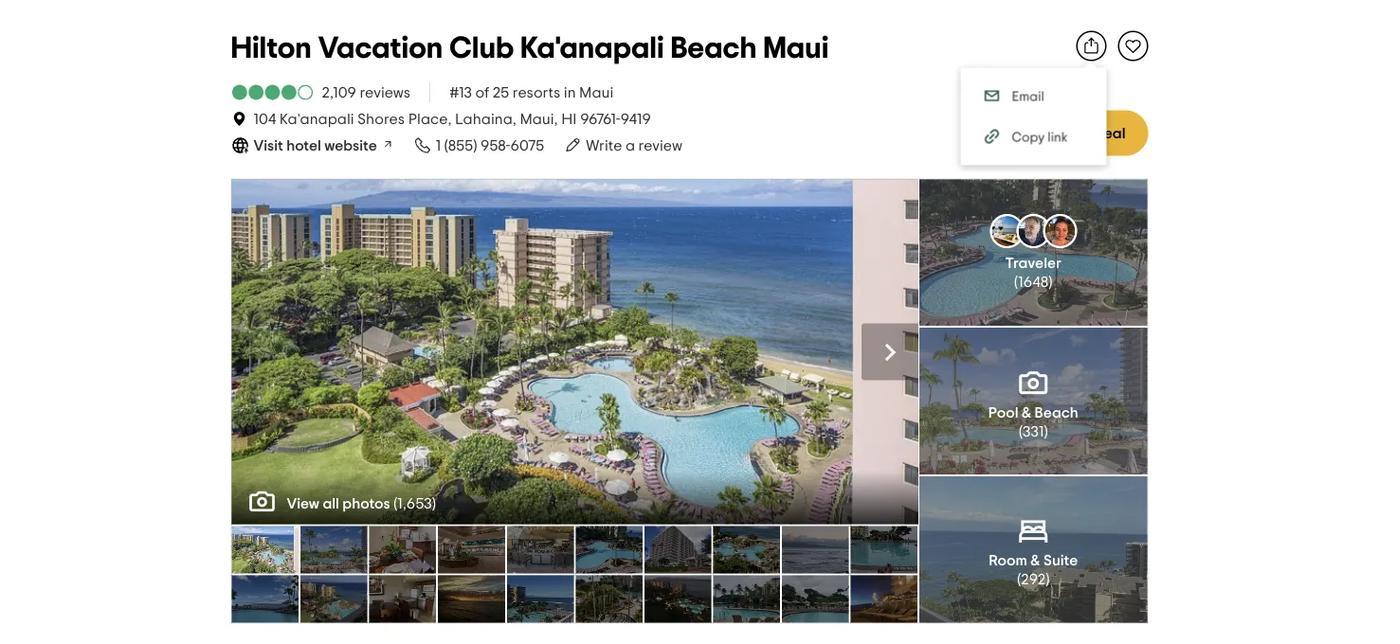 Task type: locate. For each thing, give the bounding box(es) containing it.
& inside room & suite ( 292 )
[[1031, 554, 1041, 569]]

traveler
[[1006, 256, 1062, 271]]

) inside traveler ( 1648 )
[[1049, 275, 1053, 290]]

maui
[[763, 34, 829, 64], [579, 85, 614, 100]]

view left deal
[[1059, 126, 1092, 141]]

view
[[585, 343, 622, 362]]

( for view all photos ( 1,653 )
[[394, 497, 398, 512]]

4.0 of 5 bubbles image
[[231, 85, 314, 100]]

1 vertical spatial &
[[1031, 554, 1041, 569]]

deal
[[1095, 126, 1126, 141]]

shores
[[358, 111, 405, 127]]

0 vertical spatial maui
[[763, 34, 829, 64]]

& inside pool & beach ( 331 )
[[1022, 405, 1032, 421]]

& up 292
[[1031, 554, 1041, 569]]

( for room & suite ( 292 )
[[1018, 573, 1021, 588]]

2,109 reviews
[[322, 85, 411, 100]]

photos
[[343, 497, 390, 512]]

hi
[[562, 111, 577, 127]]

suite
[[1044, 554, 1078, 569]]

link
[[1048, 131, 1068, 145]]

full
[[551, 343, 581, 362]]

(
[[1015, 275, 1019, 290], [1019, 424, 1023, 440], [394, 497, 398, 512], [1018, 573, 1021, 588]]

1 vertical spatial view
[[287, 497, 320, 512]]

96761-
[[580, 111, 621, 127]]

0 vertical spatial ka'anapali
[[521, 34, 664, 64]]

& up 331
[[1022, 405, 1032, 421]]

website
[[325, 138, 377, 153]]

resorts
[[513, 85, 561, 100]]

view deal button
[[1036, 111, 1149, 156]]

visit
[[254, 138, 283, 153]]

hilton vacation club ka'anapali beach maui
[[231, 34, 829, 64]]

hilton up the 4.0 of 5 bubbles image
[[231, 34, 312, 64]]

0 vertical spatial &
[[1022, 405, 1032, 421]]

pool & beach ( 331 )
[[989, 405, 1079, 440]]

&
[[1022, 405, 1032, 421], [1031, 554, 1041, 569]]

0 horizontal spatial view
[[287, 497, 320, 512]]

save to a trip image
[[1124, 37, 1143, 56]]

1 horizontal spatial beach
[[1035, 405, 1079, 421]]

pool
[[989, 405, 1019, 421]]

) inside room & suite ( 292 )
[[1046, 573, 1050, 588]]

view all photos ( 1,653 )
[[287, 497, 436, 512]]

1 (855) 958-6075 link
[[413, 135, 544, 156]]

email
[[1012, 90, 1045, 103]]

1 horizontal spatial hilton
[[987, 139, 1029, 155]]

hilton
[[231, 34, 312, 64], [987, 139, 1029, 155]]

1 vertical spatial ka'anapali
[[280, 111, 354, 127]]

club
[[449, 34, 514, 64]]

copy link
[[1012, 131, 1068, 145]]

( inside traveler ( 1648 )
[[1015, 275, 1019, 290]]

#13
[[450, 85, 472, 100]]

1 horizontal spatial maui
[[763, 34, 829, 64]]

1 vertical spatial hilton
[[987, 139, 1029, 155]]

view left all
[[287, 497, 320, 512]]

maui for hilton vacation club ka'anapali beach maui
[[763, 34, 829, 64]]

0 vertical spatial view
[[1059, 126, 1092, 141]]

25
[[493, 85, 509, 100]]

)
[[1049, 275, 1053, 290], [1044, 424, 1048, 440], [432, 497, 436, 512], [1046, 573, 1050, 588]]

view for view all photos ( 1,653 )
[[287, 497, 320, 512]]

copy
[[1012, 131, 1045, 145]]

a
[[626, 138, 635, 153]]

hilton down $863
[[987, 139, 1029, 155]]

view
[[1059, 126, 1092, 141], [287, 497, 320, 512]]

write a review
[[586, 138, 683, 153]]

( inside room & suite ( 292 )
[[1018, 573, 1021, 588]]

0 horizontal spatial maui
[[579, 85, 614, 100]]

#13 of 25 resorts in maui
[[450, 85, 614, 100]]

( inside pool & beach ( 331 )
[[1019, 424, 1023, 440]]

hotel
[[286, 138, 321, 153]]

maui inside '#13 of 25 resorts in maui' link
[[579, 85, 614, 100]]

ka'anapali
[[521, 34, 664, 64], [280, 111, 354, 127]]

0 horizontal spatial hilton
[[231, 34, 312, 64]]

view inside button
[[1059, 126, 1092, 141]]

) for view all photos ( 1,653 )
[[432, 497, 436, 512]]

ka'anapali up visit hotel website
[[280, 111, 354, 127]]

beach
[[671, 34, 757, 64], [1035, 405, 1079, 421]]

& for pool
[[1022, 405, 1032, 421]]

1 vertical spatial maui
[[579, 85, 614, 100]]

1 vertical spatial beach
[[1035, 405, 1079, 421]]

room
[[989, 554, 1028, 569]]

1 horizontal spatial view
[[1059, 126, 1092, 141]]

traveler ( 1648 )
[[1006, 256, 1062, 290]]

0 horizontal spatial ka'anapali
[[280, 111, 354, 127]]

view for view deal
[[1059, 126, 1092, 141]]

0 vertical spatial beach
[[671, 34, 757, 64]]

) inside pool & beach ( 331 )
[[1044, 424, 1048, 440]]

ka'anapali up in
[[521, 34, 664, 64]]



Task type: vqa. For each thing, say whether or not it's contained in the screenshot.
MAUI related to Hilton Vacation Club Ka'anapali Beach Maui
yes



Task type: describe. For each thing, give the bounding box(es) containing it.
lahaina,
[[455, 111, 517, 127]]

hilton inside "$863 hilton"
[[987, 139, 1029, 155]]

1
[[436, 138, 441, 153]]

full view
[[551, 343, 622, 362]]

maui for #13 of 25 resorts in maui
[[579, 85, 614, 100]]

all
[[323, 497, 339, 512]]

room & suite ( 292 )
[[989, 554, 1078, 588]]

1 (855) 958-6075
[[436, 138, 544, 153]]

beach inside pool & beach ( 331 )
[[1035, 405, 1079, 421]]

292
[[1021, 573, 1046, 588]]

331
[[1023, 424, 1044, 440]]

2,109
[[322, 85, 356, 100]]

1 horizontal spatial ka'anapali
[[521, 34, 664, 64]]

104 ka'anapali shores place, lahaina, maui, hi 96761-9419
[[254, 111, 651, 127]]

write
[[586, 138, 622, 153]]

$863
[[978, 114, 1029, 137]]

( for pool & beach ( 331 )
[[1019, 424, 1023, 440]]

reviews
[[360, 85, 411, 100]]

view deal
[[1059, 126, 1126, 141]]

0 horizontal spatial beach
[[671, 34, 757, 64]]

104
[[254, 111, 276, 127]]

in
[[564, 85, 576, 100]]

of
[[476, 85, 490, 100]]

) for pool & beach ( 331 )
[[1044, 424, 1048, 440]]

write a review link
[[563, 135, 683, 156]]

(855)
[[444, 138, 477, 153]]

958-
[[481, 138, 511, 153]]

1,653
[[398, 497, 432, 512]]

place,
[[408, 111, 452, 127]]

visit hotel website link
[[231, 135, 394, 156]]

9419
[[621, 111, 651, 127]]

1648
[[1019, 275, 1049, 290]]

review
[[639, 138, 683, 153]]

share image
[[1082, 37, 1101, 56]]

visit hotel website
[[254, 138, 377, 153]]

) for room & suite ( 292 )
[[1046, 573, 1050, 588]]

& for room
[[1031, 554, 1041, 569]]

vacation
[[318, 34, 443, 64]]

$863 hilton
[[978, 114, 1029, 155]]

maui,
[[520, 111, 558, 127]]

6075
[[511, 138, 544, 153]]

0 vertical spatial hilton
[[231, 34, 312, 64]]

#13 of 25 resorts in maui link
[[450, 82, 614, 103]]



